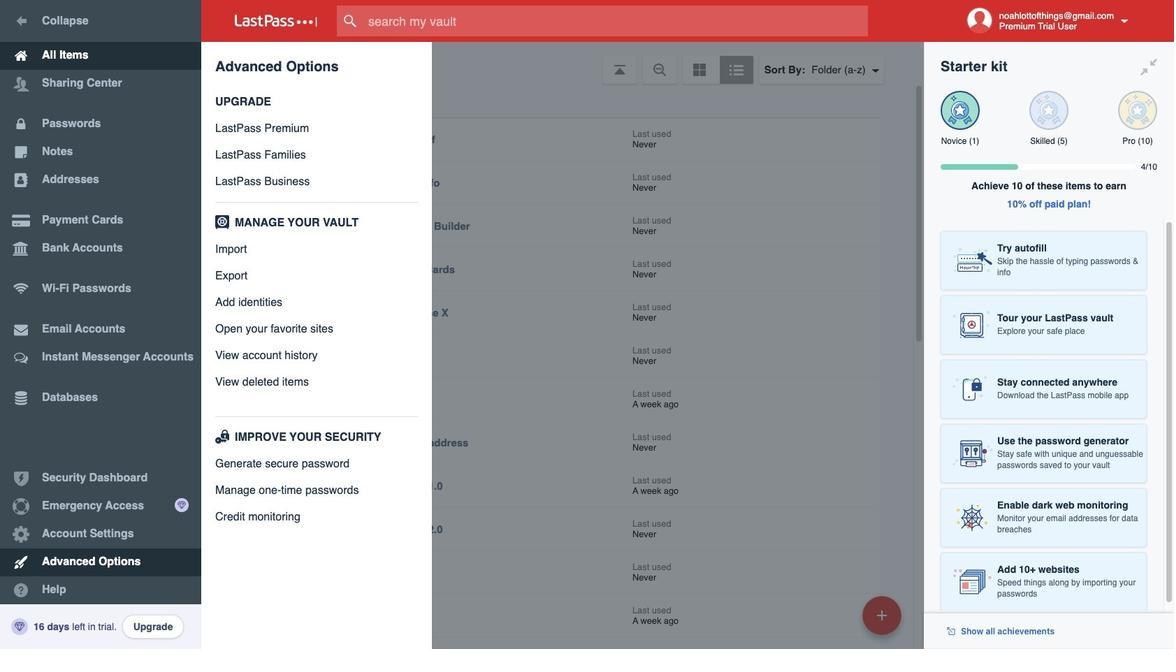 Task type: describe. For each thing, give the bounding box(es) containing it.
improve your security image
[[213, 430, 232, 444]]

vault options navigation
[[201, 42, 924, 84]]

search my vault text field
[[337, 6, 896, 36]]

new item image
[[878, 611, 887, 621]]



Task type: vqa. For each thing, say whether or not it's contained in the screenshot.
search my vault text box
yes



Task type: locate. For each thing, give the bounding box(es) containing it.
manage your vault image
[[213, 215, 232, 229]]

new item navigation
[[858, 592, 910, 650]]

main navigation navigation
[[0, 0, 201, 650]]

Search search field
[[337, 6, 896, 36]]

lastpass image
[[235, 15, 317, 27]]



